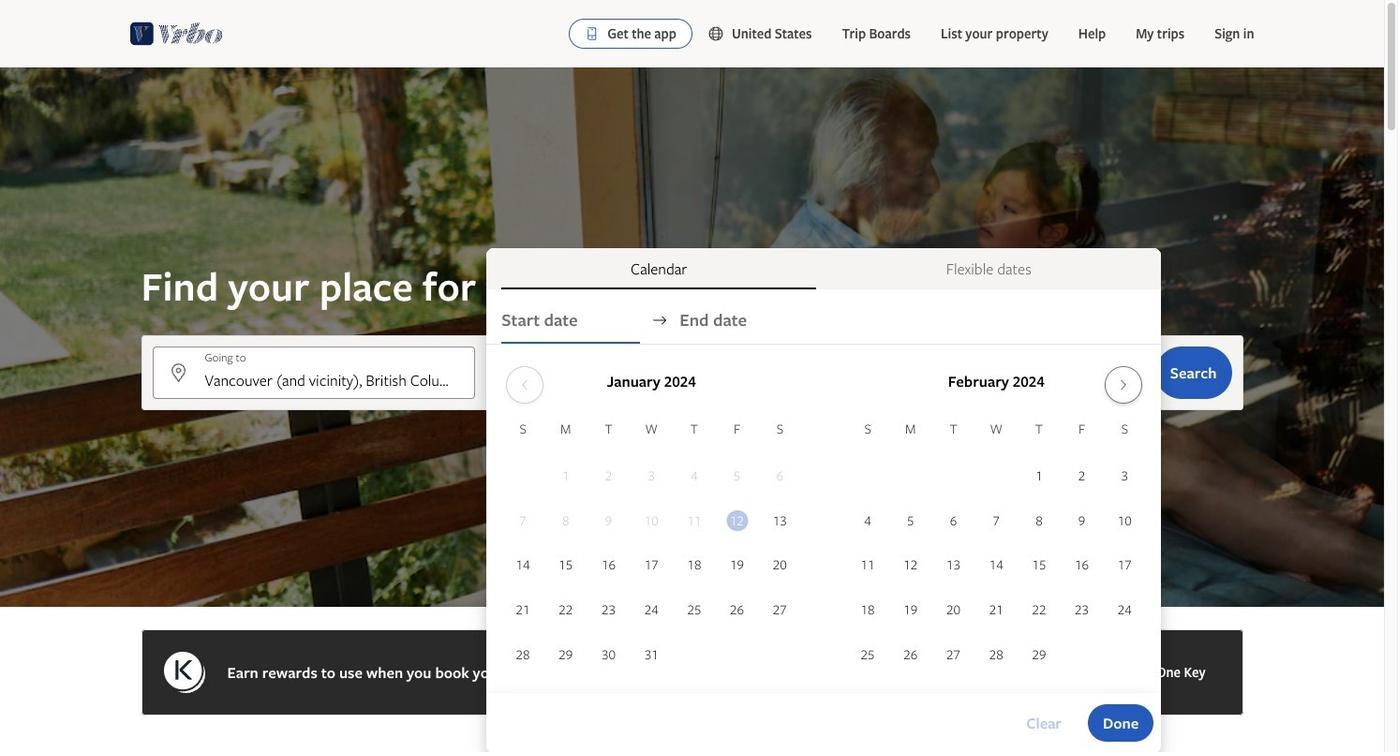 Task type: locate. For each thing, give the bounding box(es) containing it.
wizard region
[[0, 68, 1385, 753]]

application
[[502, 359, 1147, 679]]

recently viewed region
[[130, 728, 1255, 753]]

vrbo logo image
[[130, 19, 223, 49]]

small image
[[708, 25, 732, 42]]

main content
[[0, 68, 1385, 753]]

february 2024 element
[[847, 419, 1147, 679]]

tab list
[[487, 248, 1162, 290]]



Task type: vqa. For each thing, say whether or not it's contained in the screenshot.
'main content'
yes



Task type: describe. For each thing, give the bounding box(es) containing it.
download the app button image
[[585, 26, 600, 41]]

directional image
[[652, 312, 669, 329]]

today element
[[727, 511, 748, 531]]

next month image
[[1113, 378, 1135, 393]]

january 2024 element
[[502, 419, 802, 679]]

tab list inside wizard region
[[487, 248, 1162, 290]]

previous month image
[[514, 378, 536, 393]]

application inside wizard region
[[502, 359, 1147, 679]]



